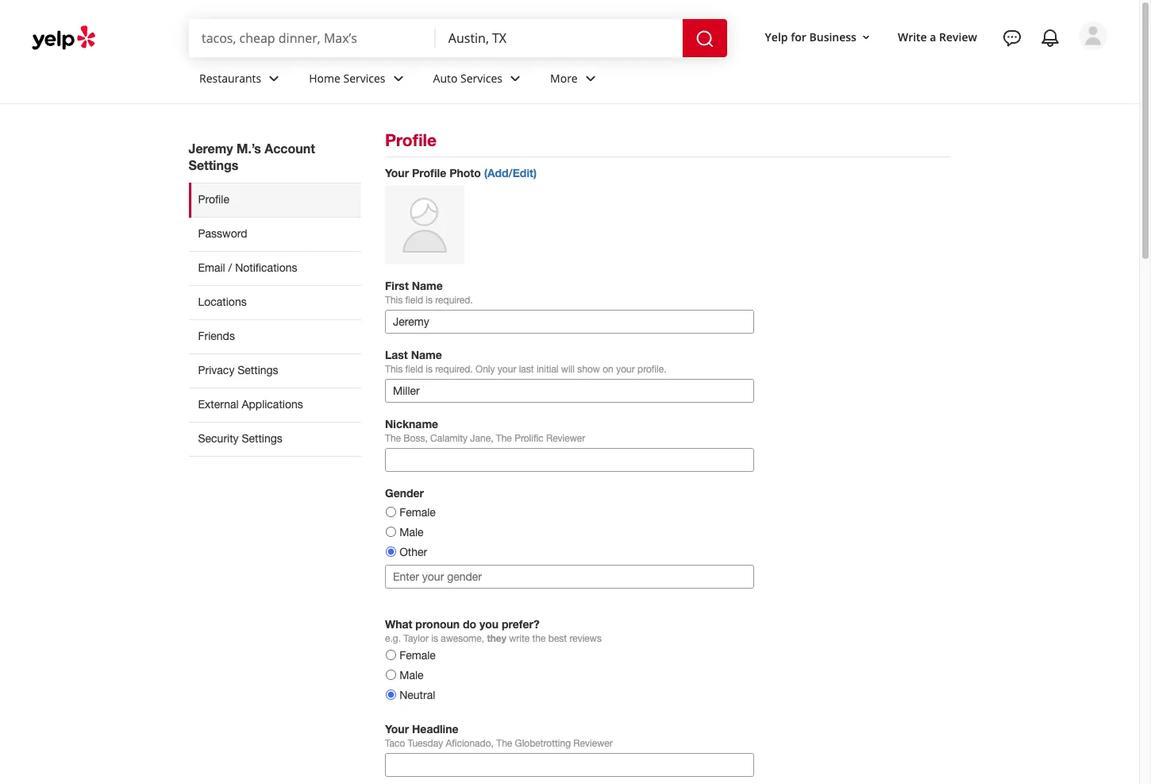 Task type: describe. For each thing, give the bounding box(es) containing it.
privacy settings
[[198, 364, 279, 376]]

yelp
[[765, 29, 788, 44]]

other
[[400, 546, 428, 558]]

notifications
[[235, 261, 297, 274]]

gender
[[385, 486, 424, 500]]

reviewer for the
[[546, 433, 586, 444]]

write a review link
[[892, 23, 984, 51]]

external applications link
[[189, 388, 361, 422]]

Near text field
[[449, 29, 670, 47]]

what
[[385, 617, 413, 631]]

review
[[940, 29, 978, 44]]

privacy
[[198, 364, 235, 376]]

what pronoun do you prefer? e.g. taylor is awesome, they write the best reviews
[[385, 617, 602, 644]]

settings inside jeremy m.'s account settings
[[189, 157, 239, 172]]

user actions element
[[753, 20, 1130, 118]]

first name this field is required.
[[385, 279, 473, 306]]

messages image
[[1003, 29, 1022, 48]]

2 male radio from the top
[[386, 670, 396, 680]]

this for first
[[385, 295, 403, 306]]

headline
[[412, 722, 459, 736]]

privacy settings link
[[189, 353, 361, 388]]

is for first
[[426, 295, 433, 306]]

write
[[509, 633, 530, 644]]

globetrotting
[[515, 738, 571, 749]]

email / notifications link
[[189, 251, 361, 285]]

nickname
[[385, 417, 439, 431]]

Nickname text field
[[385, 448, 755, 472]]

24 chevron down v2 image for restaurants
[[265, 69, 284, 88]]

photo
[[450, 166, 481, 180]]

your for your headline taco tuesday aficionado, the globetrotting reviewer
[[385, 722, 409, 736]]

last name this field is required. only your last initial will show on your profile.
[[385, 348, 667, 375]]

2 female radio from the top
[[386, 650, 396, 660]]

your profile photo (add/edit)
[[385, 166, 537, 180]]

neutral
[[400, 689, 436, 701]]

(add/edit) link
[[484, 166, 537, 180]]

jane,
[[471, 433, 494, 444]]

(add/edit)
[[484, 166, 537, 180]]

none field 'near'
[[449, 29, 670, 47]]

applications
[[242, 398, 303, 411]]

the for the
[[496, 433, 512, 444]]

business
[[810, 29, 857, 44]]

jeremy
[[189, 141, 233, 156]]

account
[[265, 141, 315, 156]]

write
[[898, 29, 928, 44]]

locations link
[[189, 285, 361, 319]]

tuesday
[[408, 738, 443, 749]]

home
[[309, 70, 341, 85]]

external
[[198, 398, 239, 411]]

taylor
[[404, 633, 429, 644]]

name for first
[[412, 279, 443, 292]]

reviews
[[570, 633, 602, 644]]

field for last
[[406, 364, 423, 375]]

more
[[551, 70, 578, 85]]

Last Name text field
[[385, 379, 755, 403]]

home services
[[309, 70, 386, 85]]

2 female from the top
[[400, 649, 436, 662]]

locations
[[198, 295, 247, 308]]

2 vertical spatial profile
[[198, 193, 230, 206]]

only
[[476, 364, 495, 375]]

/
[[228, 261, 232, 274]]

last
[[519, 364, 534, 375]]

settings for security
[[242, 432, 283, 445]]

more link
[[538, 57, 613, 103]]

boss,
[[404, 433, 428, 444]]

1 vertical spatial profile
[[412, 166, 447, 180]]

taco
[[385, 738, 405, 749]]

1 female radio from the top
[[386, 507, 396, 517]]

none field find
[[202, 29, 423, 47]]

16 chevron down v2 image
[[860, 31, 873, 43]]

0 vertical spatial profile
[[385, 130, 437, 150]]

nickname the boss, calamity jane, the prolific reviewer
[[385, 417, 586, 444]]

the for headline
[[497, 738, 513, 749]]

awesome,
[[441, 633, 485, 644]]

settings for privacy
[[238, 364, 279, 376]]

male for second male option from the top
[[400, 669, 424, 682]]

will
[[561, 364, 575, 375]]

field for first
[[406, 295, 423, 306]]



Task type: locate. For each thing, give the bounding box(es) containing it.
the right aficionado,
[[497, 738, 513, 749]]

1 required. from the top
[[436, 295, 473, 306]]

3 24 chevron down v2 image from the left
[[506, 69, 525, 88]]

None search field
[[189, 19, 730, 57]]

24 chevron down v2 image inside "home services" link
[[389, 69, 408, 88]]

4 24 chevron down v2 image from the left
[[581, 69, 600, 88]]

24 chevron down v2 image right auto services
[[506, 69, 525, 88]]

yelp for business button
[[759, 23, 879, 51]]

male for 2nd male option from the bottom of the page
[[400, 526, 424, 539]]

0 vertical spatial male
[[400, 526, 424, 539]]

2 your from the top
[[385, 722, 409, 736]]

1 horizontal spatial none field
[[449, 29, 670, 47]]

profile link
[[189, 183, 361, 217]]

name right first
[[412, 279, 443, 292]]

0 vertical spatial your
[[385, 166, 409, 180]]

m.'s
[[237, 141, 261, 156]]

Enter your gender text field
[[385, 565, 755, 589]]

male radio up 'neutral' option
[[386, 670, 396, 680]]

2 this from the top
[[385, 364, 403, 375]]

name for last
[[411, 348, 442, 361]]

Other radio
[[386, 547, 396, 557]]

calamity
[[431, 433, 468, 444]]

settings down the applications
[[242, 432, 283, 445]]

2 vertical spatial is
[[432, 633, 438, 644]]

your headline taco tuesday aficionado, the globetrotting reviewer
[[385, 722, 613, 749]]

field down first
[[406, 295, 423, 306]]

show
[[578, 364, 600, 375]]

do
[[463, 617, 477, 631]]

prolific
[[515, 433, 544, 444]]

external applications
[[198, 398, 303, 411]]

24 chevron down v2 image left auto
[[389, 69, 408, 88]]

24 chevron down v2 image right the more
[[581, 69, 600, 88]]

your up taco
[[385, 722, 409, 736]]

your left photo
[[385, 166, 409, 180]]

1 vertical spatial required.
[[436, 364, 473, 375]]

settings
[[189, 157, 239, 172], [238, 364, 279, 376], [242, 432, 283, 445]]

auto services link
[[421, 57, 538, 103]]

24 chevron down v2 image inside auto services link
[[506, 69, 525, 88]]

name inside first name this field is required.
[[412, 279, 443, 292]]

2 vertical spatial settings
[[242, 432, 283, 445]]

auto
[[433, 70, 458, 85]]

profile
[[385, 130, 437, 150], [412, 166, 447, 180], [198, 193, 230, 206]]

your inside your headline taco tuesday aficionado, the globetrotting reviewer
[[385, 722, 409, 736]]

1 your from the top
[[385, 166, 409, 180]]

security
[[198, 432, 239, 445]]

1 vertical spatial reviewer
[[574, 738, 613, 749]]

is inside last name this field is required. only your last initial will show on your profile.
[[426, 364, 433, 375]]

2 your from the left
[[617, 364, 635, 375]]

required. for last
[[436, 364, 473, 375]]

0 vertical spatial female
[[400, 506, 436, 519]]

1 male from the top
[[400, 526, 424, 539]]

on
[[603, 364, 614, 375]]

reviewer inside nickname the boss, calamity jane, the prolific reviewer
[[546, 433, 586, 444]]

your
[[498, 364, 517, 375], [617, 364, 635, 375]]

field inside first name this field is required.
[[406, 295, 423, 306]]

2 none field from the left
[[449, 29, 670, 47]]

24 chevron down v2 image inside more link
[[581, 69, 600, 88]]

the inside your headline taco tuesday aficionado, the globetrotting reviewer
[[497, 738, 513, 749]]

1 vertical spatial female radio
[[386, 650, 396, 660]]

the right jane,
[[496, 433, 512, 444]]

yelp for business
[[765, 29, 857, 44]]

female down taylor
[[400, 649, 436, 662]]

name right last on the top
[[411, 348, 442, 361]]

male up neutral
[[400, 669, 424, 682]]

1 field from the top
[[406, 295, 423, 306]]

24 chevron down v2 image for auto services
[[506, 69, 525, 88]]

best
[[549, 633, 567, 644]]

the
[[385, 433, 401, 444], [496, 433, 512, 444], [497, 738, 513, 749]]

0 vertical spatial is
[[426, 295, 433, 306]]

Female radio
[[386, 507, 396, 517], [386, 650, 396, 660]]

the
[[533, 633, 546, 644]]

female radio down e.g.
[[386, 650, 396, 660]]

field
[[406, 295, 423, 306], [406, 364, 423, 375]]

your left last
[[498, 364, 517, 375]]

0 horizontal spatial services
[[344, 70, 386, 85]]

a
[[930, 29, 937, 44]]

your right the on
[[617, 364, 635, 375]]

None field
[[202, 29, 423, 47], [449, 29, 670, 47]]

24 chevron down v2 image inside 'restaurants' link
[[265, 69, 284, 88]]

0 vertical spatial reviewer
[[546, 433, 586, 444]]

0 vertical spatial this
[[385, 295, 403, 306]]

this for last
[[385, 364, 403, 375]]

none field up the more
[[449, 29, 670, 47]]

1 vertical spatial name
[[411, 348, 442, 361]]

2 24 chevron down v2 image from the left
[[389, 69, 408, 88]]

male
[[400, 526, 424, 539], [400, 669, 424, 682]]

1 female from the top
[[400, 506, 436, 519]]

last
[[385, 348, 408, 361]]

e.g.
[[385, 633, 401, 644]]

friends link
[[189, 319, 361, 353]]

female
[[400, 506, 436, 519], [400, 649, 436, 662]]

reviewer up nickname 'text box'
[[546, 433, 586, 444]]

they
[[487, 632, 507, 644]]

24 chevron down v2 image for home services
[[389, 69, 408, 88]]

Male radio
[[386, 527, 396, 537], [386, 670, 396, 680]]

Find text field
[[202, 29, 423, 47]]

services right auto
[[461, 70, 503, 85]]

2 required. from the top
[[436, 364, 473, 375]]

security settings
[[198, 432, 283, 445]]

2 male from the top
[[400, 669, 424, 682]]

security settings link
[[189, 422, 361, 457]]

0 vertical spatial required.
[[436, 295, 473, 306]]

female radio down gender
[[386, 507, 396, 517]]

0 vertical spatial male radio
[[386, 527, 396, 537]]

write a review
[[898, 29, 978, 44]]

search image
[[696, 29, 715, 48]]

1 horizontal spatial your
[[617, 364, 635, 375]]

jeremy m. image
[[1080, 21, 1108, 50]]

1 24 chevron down v2 image from the left
[[265, 69, 284, 88]]

0 vertical spatial name
[[412, 279, 443, 292]]

1 vertical spatial male radio
[[386, 670, 396, 680]]

this
[[385, 295, 403, 306], [385, 364, 403, 375]]

this inside first name this field is required.
[[385, 295, 403, 306]]

email / notifications
[[198, 261, 297, 274]]

settings down jeremy on the left top of page
[[189, 157, 239, 172]]

is inside what pronoun do you prefer? e.g. taylor is awesome, they write the best reviews
[[432, 633, 438, 644]]

0 horizontal spatial none field
[[202, 29, 423, 47]]

reviewer
[[546, 433, 586, 444], [574, 738, 613, 749]]

is for last
[[426, 364, 433, 375]]

auto services
[[433, 70, 503, 85]]

1 vertical spatial male
[[400, 669, 424, 682]]

24 chevron down v2 image right restaurants
[[265, 69, 284, 88]]

password
[[198, 227, 247, 240]]

required. inside last name this field is required. only your last initial will show on your profile.
[[436, 364, 473, 375]]

0 vertical spatial field
[[406, 295, 423, 306]]

field inside last name this field is required. only your last initial will show on your profile.
[[406, 364, 423, 375]]

is inside first name this field is required.
[[426, 295, 433, 306]]

profile.
[[638, 364, 667, 375]]

1 horizontal spatial services
[[461, 70, 503, 85]]

home services link
[[296, 57, 421, 103]]

reviewer inside your headline taco tuesday aficionado, the globetrotting reviewer
[[574, 738, 613, 749]]

this down first
[[385, 295, 403, 306]]

male up other
[[400, 526, 424, 539]]

for
[[791, 29, 807, 44]]

this down last on the top
[[385, 364, 403, 375]]

jeremy m.'s account settings
[[189, 141, 315, 172]]

0 vertical spatial settings
[[189, 157, 239, 172]]

2 field from the top
[[406, 364, 423, 375]]

the left boss,
[[385, 433, 401, 444]]

required. for first
[[436, 295, 473, 306]]

1 your from the left
[[498, 364, 517, 375]]

2 services from the left
[[461, 70, 503, 85]]

business categories element
[[187, 57, 1108, 103]]

required.
[[436, 295, 473, 306], [436, 364, 473, 375]]

Neutral radio
[[386, 690, 396, 700]]

1 male radio from the top
[[386, 527, 396, 537]]

name inside last name this field is required. only your last initial will show on your profile.
[[411, 348, 442, 361]]

0 vertical spatial female radio
[[386, 507, 396, 517]]

1 services from the left
[[344, 70, 386, 85]]

aficionado,
[[446, 738, 494, 749]]

required. inside first name this field is required.
[[436, 295, 473, 306]]

restaurants
[[199, 70, 262, 85]]

profile up your profile photo (add/edit)
[[385, 130, 437, 150]]

1 this from the top
[[385, 295, 403, 306]]

profile left photo
[[412, 166, 447, 180]]

services right home
[[344, 70, 386, 85]]

none field up home
[[202, 29, 423, 47]]

services for auto services
[[461, 70, 503, 85]]

male radio up other radio
[[386, 527, 396, 537]]

Your Headline text field
[[385, 753, 755, 777]]

first
[[385, 279, 409, 292]]

services
[[344, 70, 386, 85], [461, 70, 503, 85]]

24 chevron down v2 image for more
[[581, 69, 600, 88]]

pronoun
[[416, 617, 460, 631]]

name
[[412, 279, 443, 292], [411, 348, 442, 361]]

profile up password
[[198, 193, 230, 206]]

female down gender
[[400, 506, 436, 519]]

0 horizontal spatial your
[[498, 364, 517, 375]]

is
[[426, 295, 433, 306], [426, 364, 433, 375], [432, 633, 438, 644]]

your
[[385, 166, 409, 180], [385, 722, 409, 736]]

password link
[[189, 217, 361, 251]]

friends
[[198, 330, 235, 342]]

your for your profile photo (add/edit)
[[385, 166, 409, 180]]

1 vertical spatial this
[[385, 364, 403, 375]]

reviewer for headline
[[574, 738, 613, 749]]

prefer?
[[502, 617, 540, 631]]

24 chevron down v2 image
[[265, 69, 284, 88], [389, 69, 408, 88], [506, 69, 525, 88], [581, 69, 600, 88]]

you
[[480, 617, 499, 631]]

field down last on the top
[[406, 364, 423, 375]]

this inside last name this field is required. only your last initial will show on your profile.
[[385, 364, 403, 375]]

First Name text field
[[385, 310, 755, 334]]

notifications image
[[1041, 29, 1060, 48]]

1 vertical spatial your
[[385, 722, 409, 736]]

1 vertical spatial is
[[426, 364, 433, 375]]

1 vertical spatial field
[[406, 364, 423, 375]]

reviewer up 'your headline' text field
[[574, 738, 613, 749]]

1 vertical spatial female
[[400, 649, 436, 662]]

1 vertical spatial settings
[[238, 364, 279, 376]]

email
[[198, 261, 225, 274]]

services for home services
[[344, 70, 386, 85]]

restaurants link
[[187, 57, 296, 103]]

initial
[[537, 364, 559, 375]]

1 none field from the left
[[202, 29, 423, 47]]

settings up external applications
[[238, 364, 279, 376]]



Task type: vqa. For each thing, say whether or not it's contained in the screenshot.
Female option
yes



